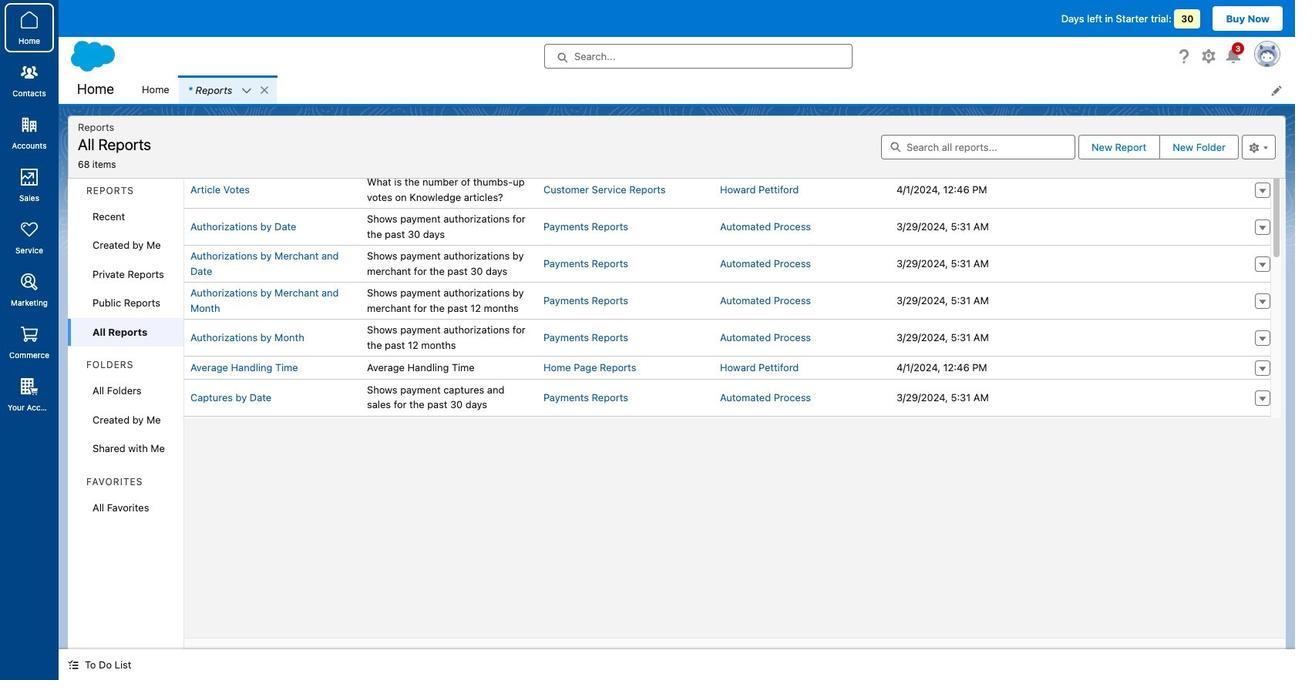 Task type: locate. For each thing, give the bounding box(es) containing it.
1 horizontal spatial text default image
[[242, 85, 252, 96]]

list
[[133, 76, 1295, 104]]

text default image
[[259, 85, 270, 95], [242, 85, 252, 96], [68, 660, 79, 671]]

list item
[[179, 76, 277, 104]]

2 horizontal spatial text default image
[[259, 85, 270, 95]]

Search all reports... text field
[[881, 135, 1076, 159]]

cell
[[1067, 171, 1244, 208], [1067, 208, 1244, 245], [1067, 245, 1244, 283], [1067, 283, 1244, 320], [1067, 320, 1244, 357], [1067, 357, 1244, 379], [1067, 379, 1244, 416], [361, 416, 537, 468], [537, 416, 714, 468], [714, 416, 891, 468], [891, 416, 1067, 468], [1067, 416, 1244, 468], [1244, 416, 1282, 468]]



Task type: describe. For each thing, give the bounding box(es) containing it.
0 horizontal spatial text default image
[[68, 660, 79, 671]]



Task type: vqa. For each thing, say whether or not it's contained in the screenshot.
list item
yes



